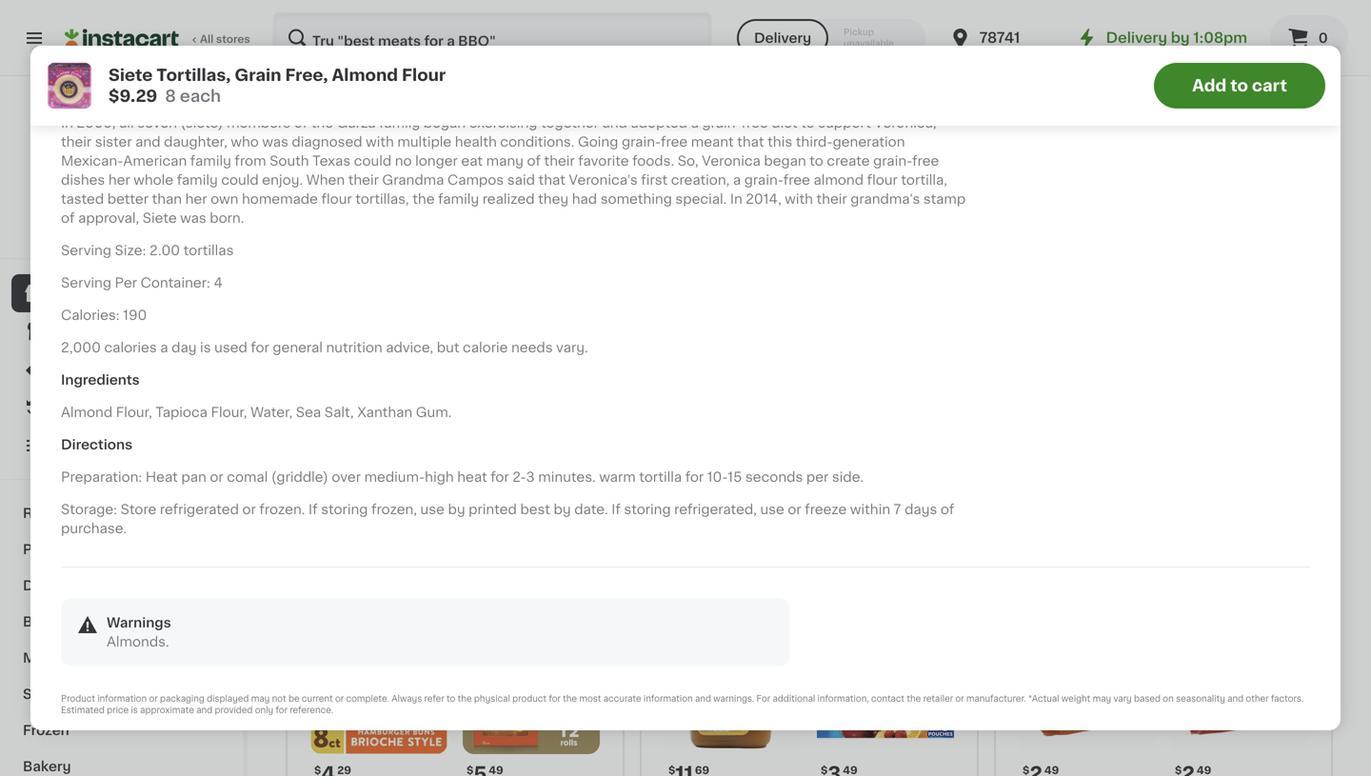 Task type: describe. For each thing, give the bounding box(es) containing it.
or left freeze
[[788, 503, 802, 516]]

10-
[[707, 471, 728, 484]]

free,
[[285, 67, 328, 83]]

factors.
[[1271, 695, 1304, 704]]

needs
[[511, 341, 553, 354]]

veronica
[[702, 154, 761, 168]]

reference.
[[290, 706, 333, 715]]

or right pan
[[210, 471, 223, 484]]

advice.
[[1226, 99, 1264, 110]]

per
[[807, 471, 829, 484]]

fl
[[479, 125, 486, 136]]

a down daily
[[1046, 99, 1052, 110]]

24
[[463, 125, 477, 136]]

pan
[[181, 471, 206, 484]]

the down grandma
[[413, 193, 435, 206]]

1 vertical spatial many in stock
[[482, 144, 557, 155]]

a down "container:"
[[160, 341, 168, 354]]

gluten-
[[667, 15, 708, 25]]

siete inside in 2009, all seven (siete) members of the garza family began exercising together and adopted a grain-free diet to support veronica, their sister and daughter, who was diagnosed with multiple health conditions. going grain-free meant that this third-generation mexican-american family from south texas could no longer eat many of their favorite foods. so, veronica began to create grain-free dishes her whole family could enjoy. when their grandma campos said that veronica's first creation, a grain-free almond flour tortilla, tasted better than her own homemade flour tortillas, the family realized they had something special. in 2014, with their grandma's stamp of approval, siete was born.
[[143, 212, 177, 225]]

sea
[[296, 406, 321, 419]]

meat
[[23, 651, 58, 665]]

$ inside $ 4 09
[[467, 44, 474, 55]]

noodles link
[[1019, 556, 1107, 579]]

$2.19 element
[[310, 354, 448, 378]]

to up third-
[[801, 116, 815, 130]]

0 horizontal spatial in
[[515, 144, 524, 155]]

calories inside the % daily value (dv) tells you how much a nutrient in a serving of food contributes to a daily diet. 2,000 calories a day is used for general nutrition advice.
[[1001, 99, 1043, 110]]

used inside the % daily value (dv) tells you how much a nutrient in a serving of food contributes to a daily diet. 2,000 calories a day is used for general nutrition advice.
[[1089, 99, 1115, 110]]

$ inside $ 5 29
[[1023, 44, 1030, 55]]

longer
[[415, 154, 458, 168]]

veronica's
[[569, 174, 638, 187]]

and left 'other'
[[1228, 695, 1244, 704]]

$ inside $ 1 69
[[314, 44, 321, 55]]

days
[[905, 503, 937, 516]]

south
[[270, 154, 309, 168]]

family up "own"
[[177, 174, 218, 187]]

& inside "betty crocker frosting, vanilla, rich & creamy"
[[344, 419, 354, 433]]

0 vertical spatial began
[[424, 116, 466, 130]]

add to cart
[[1192, 78, 1288, 94]]

2 for $ 2 79
[[676, 36, 688, 56]]

1 horizontal spatial in
[[717, 117, 726, 128]]

1 vertical spatial day
[[172, 341, 197, 354]]

$ inside 'product' group
[[669, 765, 676, 776]]

for left 2-
[[491, 471, 509, 484]]

dishes
[[61, 174, 105, 187]]

$ 2 89
[[821, 36, 857, 56]]

their up 'tortillas,'
[[348, 174, 379, 187]]

tortillas,
[[355, 193, 409, 206]]

tortillas
[[183, 244, 234, 257]]

directions
[[61, 438, 133, 452]]

snacks
[[23, 688, 73, 701]]

in-
[[109, 212, 124, 222]]

to down third-
[[810, 154, 824, 168]]

meant
[[691, 135, 734, 149]]

free up tortilla,
[[912, 154, 939, 168]]

day inside the % daily value (dv) tells you how much a nutrient in a serving of food contributes to a daily diet. 2,000 calories a day is used for general nutrition advice.
[[1055, 99, 1075, 110]]

serving per container: 4
[[61, 276, 223, 290]]

1 horizontal spatial flour
[[867, 174, 898, 187]]

grain- up "2014,"
[[744, 174, 784, 187]]

1 horizontal spatial 4
[[474, 43, 488, 63]]

who
[[231, 135, 259, 149]]

for down not
[[276, 706, 288, 715]]

for right product
[[549, 695, 561, 704]]

the % daily value (dv) tells you how much a nutrient in a serving of food contributes to a daily diet. 2,000 calories a day is used for general nutrition advice.
[[1001, 75, 1302, 110]]

or right the current
[[335, 695, 344, 704]]

together
[[541, 116, 599, 130]]

meat & seafood
[[23, 651, 133, 665]]

preparation:
[[61, 471, 142, 484]]

2009,
[[77, 116, 116, 130]]

family up 'multiple'
[[379, 116, 420, 130]]

of down conditions.
[[527, 154, 541, 168]]

0 vertical spatial 3
[[1182, 43, 1195, 63]]

with inside ricos cheese dip & spread, with green chiles, queso pronto, mild
[[1226, 87, 1254, 101]]

and up going
[[602, 116, 627, 130]]

89
[[843, 36, 857, 47]]

0 horizontal spatial 3
[[526, 471, 535, 484]]

for up almond flour, tapioca flour, water, sea salt, xanthan gum.
[[251, 341, 269, 354]]

1 vertical spatial used
[[214, 341, 247, 354]]

1 vertical spatial siete
[[105, 84, 139, 97]]

about
[[61, 84, 102, 97]]

to inside the % daily value (dv) tells you how much a nutrient in a serving of food contributes to a daily diet. 2,000 calories a day is used for general nutrition advice.
[[1148, 87, 1159, 98]]

their up mexican-
[[61, 135, 92, 149]]

shop link
[[11, 274, 231, 312]]

buns and rolls link
[[310, 556, 465, 579]]

for left 10-
[[685, 471, 704, 484]]

current
[[302, 695, 333, 704]]

based
[[1134, 695, 1161, 704]]

& inside ricos cheese dip & spread, with green chiles, queso pronto, mild
[[1294, 68, 1305, 82]]

0 horizontal spatial her
[[108, 174, 130, 187]]

physical
[[474, 695, 510, 704]]

value
[[1066, 75, 1095, 85]]

1 vertical spatial could
[[221, 174, 259, 187]]

1 oz from the left
[[489, 125, 501, 136]]

stores
[[216, 34, 250, 44]]

calorie
[[463, 341, 508, 354]]

0 horizontal spatial 15
[[728, 471, 742, 484]]

0 horizontal spatial 4
[[214, 276, 223, 290]]

dairy & eggs link
[[11, 568, 231, 604]]

a down veronica
[[733, 174, 741, 187]]

mild
[[1223, 126, 1251, 139]]

of inside storage: store refrigerated or frozen. if storing frozen, use by printed best by date. if storing refrigerated, use or freeze within 7 days of purchase.
[[941, 503, 955, 516]]

calories: 190
[[61, 309, 147, 322]]

& for candy
[[76, 688, 87, 701]]

or right retailer
[[956, 695, 964, 704]]

to right easy
[[97, 52, 111, 65]]

69 inside $ 1 69
[[332, 44, 346, 55]]

1 horizontal spatial heat
[[457, 471, 487, 484]]

0 horizontal spatial 29
[[337, 765, 351, 776]]

49 for noodles
[[1197, 765, 1212, 776]]

or down comal
[[242, 503, 256, 516]]

0 vertical spatial heat
[[114, 52, 144, 65]]

0 vertical spatial in
[[61, 116, 73, 130]]

grain
[[235, 67, 281, 83]]

2,000 inside the % daily value (dv) tells you how much a nutrient in a serving of food contributes to a daily diet. 2,000 calories a day is used for general nutrition advice.
[[1226, 87, 1257, 98]]

1 vertical spatial is
[[200, 341, 211, 354]]

0 vertical spatial 15
[[1171, 125, 1183, 136]]

2 horizontal spatial by
[[1171, 31, 1190, 45]]

morton iodized salt, 26 ounce
[[310, 68, 445, 101]]

15 oz
[[1171, 125, 1198, 136]]

minutes.
[[538, 471, 596, 484]]

the left physical
[[458, 695, 472, 704]]

1 vertical spatial many
[[482, 144, 512, 155]]

1 vertical spatial was
[[180, 212, 206, 225]]

2 information from the left
[[644, 695, 693, 704]]

29 inside $ 5 29
[[1045, 44, 1059, 55]]

chiles,
[[1171, 106, 1217, 120]]

1 horizontal spatial in
[[730, 193, 743, 206]]

1 vertical spatial nutrition
[[326, 341, 383, 354]]

a right the dip
[[1295, 75, 1302, 85]]

& for eggs
[[63, 579, 74, 592]]

warnings
[[107, 616, 171, 630]]

1 horizontal spatial with
[[785, 193, 813, 206]]

0 vertical spatial product group
[[1019, 457, 1128, 472]]

0 vertical spatial stock
[[729, 117, 759, 128]]

0 horizontal spatial almond
[[61, 406, 113, 419]]

they
[[538, 193, 569, 206]]

american
[[123, 154, 187, 168]]

about siete
[[61, 84, 139, 97]]

*actual
[[1029, 695, 1059, 704]]

free down the 'this'
[[784, 174, 810, 187]]

veronica,
[[875, 116, 937, 130]]

2 for $ 2 89
[[828, 36, 841, 56]]

1 use from the left
[[421, 503, 445, 516]]

generation
[[833, 135, 905, 149]]

1 information from the left
[[97, 695, 147, 704]]

going
[[578, 135, 618, 149]]

a up meant
[[691, 116, 699, 130]]

0 vertical spatial could
[[354, 154, 392, 168]]

higher
[[43, 212, 80, 222]]

1 horizontal spatial was
[[262, 135, 288, 149]]

additional
[[773, 695, 815, 704]]

1 vertical spatial that
[[539, 174, 566, 187]]

79
[[690, 36, 704, 47]]

$ inside $ 2 89
[[821, 36, 828, 47]]

78741 button
[[949, 11, 1063, 65]]

$ 4 09
[[467, 43, 505, 63]]

of down tasted
[[61, 212, 75, 225]]

1:08pm
[[1194, 31, 1248, 45]]

0 vertical spatial many in stock
[[684, 117, 759, 128]]

2 flour, from the left
[[211, 406, 247, 419]]

for inside the % daily value (dv) tells you how much a nutrient in a serving of food contributes to a daily diet. 2,000 calories a day is used for general nutrition advice.
[[1118, 99, 1132, 110]]

tortillas,
[[156, 67, 231, 83]]

frozen link
[[11, 712, 231, 749]]

b
[[132, 190, 142, 203]]

1 horizontal spatial her
[[185, 193, 207, 206]]

candy
[[90, 688, 136, 701]]

diagnosed
[[292, 135, 362, 149]]

tortilla,
[[901, 174, 948, 187]]

siete inside the siete tortillas, grain free, almond flour $9.29 8 each
[[109, 67, 153, 83]]

0 horizontal spatial salt,
[[325, 406, 354, 419]]

a right much
[[1230, 75, 1236, 85]]

bakery link
[[11, 749, 231, 776]]

1
[[321, 43, 330, 63]]

the left most
[[563, 695, 577, 704]]

0 horizontal spatial with
[[366, 135, 394, 149]]

special.
[[676, 193, 727, 206]]

date.
[[574, 503, 608, 516]]

size:
[[115, 244, 146, 257]]

warm
[[599, 471, 636, 484]]

siete tortillas, grain free, almond flour $9.29 8 each
[[109, 67, 446, 104]]

almonds.
[[107, 635, 169, 649]]

betty
[[310, 381, 347, 395]]

than inside higher than in-store prices link
[[82, 212, 107, 222]]

packaging
[[160, 695, 205, 704]]

information,
[[818, 695, 869, 704]]

grain- down generation at the top of the page
[[873, 154, 912, 168]]

to inside product information or packaging displayed may not be current or complete. always refer to the physical product for the most accurate information and warnings. for additional information, contact the retailer or manufacturer. *actual weight may vary based on seasonality and other factors. estimated price is approximate and provided only for reference.
[[447, 695, 456, 704]]

ingredients
[[61, 374, 140, 387]]



Task type: locate. For each thing, give the bounding box(es) containing it.
0 horizontal spatial 69
[[332, 44, 346, 55]]

5
[[1030, 43, 1043, 63]]

and up american
[[135, 135, 161, 149]]

used up almond flour, tapioca flour, water, sea salt, xanthan gum.
[[214, 341, 247, 354]]

0 horizontal spatial storing
[[321, 503, 368, 516]]

is inside the % daily value (dv) tells you how much a nutrient in a serving of food contributes to a daily diet. 2,000 calories a day is used for general nutrition advice.
[[1077, 99, 1086, 110]]

0 vertical spatial with
[[1226, 87, 1254, 101]]

always
[[392, 695, 422, 704]]

1 vertical spatial 3
[[526, 471, 535, 484]]

0 vertical spatial many
[[684, 117, 714, 128]]

free up so,
[[661, 135, 688, 149]]

2 2 from the left
[[828, 36, 841, 56]]

in up meant
[[717, 117, 726, 128]]

0 horizontal spatial general
[[273, 341, 323, 354]]

displayed
[[207, 695, 249, 704]]

all stores
[[200, 34, 250, 44]]

0 horizontal spatial 2,000
[[61, 341, 101, 354]]

1 serving from the top
[[61, 244, 111, 257]]

many in stock down exercising
[[482, 144, 557, 155]]

1 horizontal spatial day
[[1055, 99, 1075, 110]]

flour up grandma's
[[867, 174, 898, 187]]

approval,
[[78, 212, 139, 225]]

family down campos
[[438, 193, 479, 206]]

1 horizontal spatial may
[[1093, 695, 1112, 704]]

general up betty
[[273, 341, 323, 354]]

almond
[[814, 174, 864, 187]]

ricos cheese dip & spread, with green chiles, queso pronto, mild
[[1171, 68, 1305, 139]]

flour, left water,
[[211, 406, 247, 419]]

many in stock up meant
[[684, 117, 759, 128]]

with right "2014,"
[[785, 193, 813, 206]]

1 horizontal spatial by
[[554, 503, 571, 516]]

you
[[1149, 75, 1169, 85]]

h-
[[101, 190, 118, 203]]

1 vertical spatial 29
[[337, 765, 351, 776]]

0 horizontal spatial is
[[131, 706, 138, 715]]

delivery left $ 2 89
[[754, 31, 812, 45]]

1 horizontal spatial if
[[612, 503, 621, 516]]

create
[[827, 154, 870, 168]]

29 right 5
[[1045, 44, 1059, 55]]

that up veronica
[[737, 135, 764, 149]]

calories:
[[61, 309, 120, 322]]

general inside the % daily value (dv) tells you how much a nutrient in a serving of food contributes to a daily diet. 2,000 calories a day is used for general nutrition advice.
[[1135, 99, 1175, 110]]

not
[[272, 695, 286, 704]]

1 horizontal spatial many in stock
[[684, 117, 759, 128]]

oz down chiles,
[[1185, 125, 1198, 136]]

contact
[[871, 695, 905, 704]]

2 horizontal spatial in
[[1283, 75, 1293, 85]]

product group
[[1019, 457, 1128, 472], [665, 617, 802, 776]]

2 storing from the left
[[624, 503, 671, 516]]

1 vertical spatial general
[[273, 341, 323, 354]]

in inside the % daily value (dv) tells you how much a nutrient in a serving of food contributes to a daily diet. 2,000 calories a day is used for general nutrition advice.
[[1283, 75, 1293, 85]]

gum.
[[416, 406, 452, 419]]

0 horizontal spatial use
[[421, 503, 445, 516]]

day
[[1055, 99, 1075, 110], [172, 341, 197, 354]]

estimated
[[61, 706, 105, 715]]

0 horizontal spatial calories
[[104, 341, 157, 354]]

cart
[[1252, 78, 1288, 94]]

heat right high
[[457, 471, 487, 484]]

1 may from the left
[[251, 695, 270, 704]]

delivery for delivery by 1:08pm
[[1106, 31, 1168, 45]]

purchase.
[[61, 522, 127, 535]]

all
[[119, 116, 134, 130]]

siete
[[109, 67, 153, 83], [105, 84, 139, 97], [143, 212, 177, 225]]

0 horizontal spatial began
[[424, 116, 466, 130]]

storing down tortilla
[[624, 503, 671, 516]]

1 horizontal spatial is
[[200, 341, 211, 354]]

2-
[[513, 471, 526, 484]]

is right price
[[131, 706, 138, 715]]

if right frozen.
[[309, 503, 318, 516]]

%
[[1024, 75, 1033, 85]]

delivery
[[1106, 31, 1168, 45], [754, 31, 812, 45]]

69 down the calorie
[[490, 357, 504, 367]]

0 horizontal spatial by
[[448, 503, 465, 516]]

product
[[61, 695, 95, 704]]

stamp
[[924, 193, 966, 206]]

of right days
[[941, 503, 955, 516]]

again
[[96, 401, 134, 414]]

only
[[255, 706, 273, 715]]

the up the diagnosed
[[311, 116, 333, 130]]

2,000 up advice.
[[1226, 87, 1257, 98]]

her left "own"
[[185, 193, 207, 206]]

tortilla
[[639, 471, 682, 484]]

$ inside $ 2 79
[[669, 36, 676, 47]]

easy to heat and wrap
[[61, 52, 208, 65]]

1 vertical spatial 4
[[214, 276, 223, 290]]

use down high
[[421, 503, 445, 516]]

many
[[684, 117, 714, 128], [482, 144, 512, 155]]

their down almond
[[817, 193, 847, 206]]

15 down chiles,
[[1171, 125, 1183, 136]]

from
[[235, 154, 266, 168]]

1 horizontal spatial product group
[[1019, 457, 1128, 472]]

day up tapioca
[[172, 341, 197, 354]]

campos
[[448, 174, 504, 187]]

29 down "complete."
[[337, 765, 351, 776]]

service type group
[[737, 19, 926, 57]]

may left vary
[[1093, 695, 1112, 704]]

78741
[[980, 31, 1020, 45]]

1 vertical spatial began
[[764, 154, 806, 168]]

and left wrap
[[147, 52, 172, 65]]

1 if from the left
[[309, 503, 318, 516]]

in up green
[[1283, 75, 1293, 85]]

the left retailer
[[907, 695, 921, 704]]

product
[[512, 695, 547, 704]]

of up the diagnosed
[[294, 116, 308, 130]]

nutrition inside the % daily value (dv) tells you how much a nutrient in a serving of food contributes to a daily diet. 2,000 calories a day is used for general nutrition advice.
[[1178, 99, 1223, 110]]

to up advice.
[[1231, 78, 1249, 94]]

and left rolls
[[369, 557, 408, 577]]

1 vertical spatial calories
[[104, 341, 157, 354]]

instacart logo image
[[65, 27, 179, 50]]

serving down approval,
[[61, 244, 111, 257]]

1 vertical spatial flour
[[321, 193, 352, 206]]

49 down information,
[[843, 765, 858, 776]]

information right accurate
[[644, 695, 693, 704]]

vary
[[1114, 695, 1132, 704]]

oz right "fl"
[[489, 125, 501, 136]]

3 up ricos at the right
[[1182, 43, 1195, 63]]

serving for serving size: 2.00 tortillas
[[61, 244, 111, 257]]

0 vertical spatial in
[[1283, 75, 1293, 85]]

0 horizontal spatial could
[[221, 174, 259, 187]]

49 down seasonality
[[1197, 765, 1212, 776]]

0 vertical spatial used
[[1089, 99, 1115, 110]]

than inside in 2009, all seven (siete) members of the garza family began exercising together and adopted a grain-free diet to support veronica, their sister and daughter, who was diagnosed with multiple health conditions. going grain-free meant that this third-generation mexican-american family from south texas could no longer eat many of their favorite foods. so, veronica began to create grain-free dishes her whole family could enjoy. when their grandma campos said that veronica's first creation, a grain-free almond flour tortilla, tasted better than her own homemade flour tortillas, the family realized they had something special. in 2014, with their grandma's stamp of approval, siete was born.
[[152, 193, 182, 206]]

0 vertical spatial is
[[1077, 99, 1086, 110]]

grain- up foods.
[[622, 135, 661, 149]]

and inside buns and rolls link
[[369, 557, 408, 577]]

salt, inside morton iodized salt, 26 ounce
[[415, 68, 445, 82]]

1 storing from the left
[[321, 503, 368, 516]]

1 horizontal spatial oz
[[1185, 125, 1198, 136]]

of inside the % daily value (dv) tells you how much a nutrient in a serving of food contributes to a daily diet. 2,000 calories a day is used for general nutrition advice.
[[1043, 87, 1054, 98]]

$ inside $ 3 49
[[1175, 44, 1182, 55]]

use down seconds
[[760, 503, 785, 516]]

49 down *actual
[[1045, 765, 1059, 776]]

1 horizontal spatial delivery
[[1106, 31, 1168, 45]]

daughter,
[[164, 135, 227, 149]]

49 inside $ 3 49
[[1197, 44, 1212, 55]]

69 inside 'product' group
[[695, 765, 710, 776]]

2 vertical spatial siete
[[143, 212, 177, 225]]

1 horizontal spatial nutrition
[[1178, 99, 1223, 110]]

0 horizontal spatial product group
[[665, 617, 802, 776]]

is up tapioca
[[200, 341, 211, 354]]

calories down serving
[[1001, 99, 1043, 110]]

and down packaging
[[196, 706, 213, 715]]

a down you
[[1162, 87, 1168, 98]]

0 vertical spatial that
[[737, 135, 764, 149]]

weight
[[1062, 695, 1091, 704]]

nutrition down diet.
[[1178, 99, 1223, 110]]

than down tasted
[[82, 212, 107, 222]]

1 horizontal spatial 15
[[1171, 125, 1183, 136]]

2 vertical spatial with
[[785, 193, 813, 206]]

2 use from the left
[[760, 503, 785, 516]]

& right meat
[[61, 651, 72, 665]]

69 button
[[463, 209, 600, 432]]

pronto,
[[1171, 126, 1220, 139]]

snacks & candy link
[[11, 676, 231, 712]]

1 horizontal spatial storing
[[624, 503, 671, 516]]

2 may from the left
[[1093, 695, 1112, 704]]

almond
[[332, 67, 398, 83], [61, 406, 113, 419]]

almond inside the siete tortillas, grain free, almond flour $9.29 8 each
[[332, 67, 398, 83]]

0 vertical spatial calories
[[1001, 99, 1043, 110]]

is inside product information or packaging displayed may not be current or complete. always refer to the physical product for the most accurate information and warnings. for additional information, contact the retailer or manufacturer. *actual weight may vary based on seasonality and other factors. estimated price is approximate and provided only for reference.
[[131, 706, 138, 715]]

0 horizontal spatial was
[[180, 212, 206, 225]]

this
[[768, 135, 793, 149]]

1 vertical spatial almond
[[61, 406, 113, 419]]

flour
[[402, 67, 446, 83]]

rolls
[[413, 557, 465, 577]]

2 horizontal spatial is
[[1077, 99, 1086, 110]]

0 horizontal spatial may
[[251, 695, 270, 704]]

49 up ricos at the right
[[1197, 44, 1212, 55]]

2 left 79
[[676, 36, 688, 56]]

0 horizontal spatial flour
[[321, 193, 352, 206]]

warnings almonds.
[[107, 616, 171, 649]]

1 2 from the left
[[676, 36, 688, 56]]

creation,
[[671, 174, 730, 187]]

many up meant
[[684, 117, 714, 128]]

49 for fruit juice
[[843, 765, 858, 776]]

almond up directions
[[61, 406, 113, 419]]

2 oz from the left
[[1185, 125, 1198, 136]]

1 vertical spatial in
[[730, 193, 743, 206]]

1 horizontal spatial many
[[684, 117, 714, 128]]

1 vertical spatial 2,000
[[61, 341, 101, 354]]

2 vertical spatial is
[[131, 706, 138, 715]]

1 flour, from the left
[[116, 406, 152, 419]]

siete up all
[[105, 84, 139, 97]]

0 vertical spatial nutrition
[[1178, 99, 1223, 110]]

1 vertical spatial salt,
[[325, 406, 354, 419]]

grain- up meant
[[702, 116, 741, 130]]

$ 1 69
[[314, 43, 346, 63]]

siete down easy to heat and wrap
[[109, 67, 153, 83]]

1 horizontal spatial than
[[152, 193, 182, 206]]

h-e-b
[[101, 190, 142, 203]]

that
[[737, 135, 764, 149], [539, 174, 566, 187]]

by right best
[[554, 503, 571, 516]]

1 vertical spatial 15
[[728, 471, 742, 484]]

tells
[[1124, 75, 1147, 85]]

nutrition up crocker
[[326, 341, 383, 354]]

0 vertical spatial was
[[262, 135, 288, 149]]

49 for buns and rolls
[[489, 765, 503, 776]]

dairy
[[23, 579, 60, 592]]

e-
[[118, 190, 132, 203]]

began down the 'this'
[[764, 154, 806, 168]]

0 horizontal spatial heat
[[114, 52, 144, 65]]

1 vertical spatial her
[[185, 193, 207, 206]]

0 vertical spatial serving
[[61, 244, 111, 257]]

used
[[1089, 99, 1115, 110], [214, 341, 247, 354]]

serving size: 2.00 tortillas
[[61, 244, 234, 257]]

1 horizontal spatial could
[[354, 154, 392, 168]]

to inside button
[[1231, 78, 1249, 94]]

printed
[[469, 503, 517, 516]]

& for seafood
[[61, 651, 72, 665]]

1 horizontal spatial almond
[[332, 67, 398, 83]]

product group containing $
[[665, 617, 802, 776]]

0 horizontal spatial delivery
[[754, 31, 812, 45]]

best
[[520, 503, 550, 516]]

buns
[[310, 557, 364, 577]]

vary.
[[556, 341, 588, 354]]

morton
[[310, 68, 359, 82]]

1 horizontal spatial began
[[764, 154, 806, 168]]

recipes link
[[11, 495, 231, 531]]

0 vertical spatial 69
[[332, 44, 346, 55]]

began up 'multiple'
[[424, 116, 466, 130]]

26
[[310, 87, 328, 101]]

the
[[1001, 75, 1021, 85]]

0 horizontal spatial used
[[214, 341, 247, 354]]

serving for serving per container: 4
[[61, 276, 111, 290]]

complete.
[[346, 695, 389, 704]]

0 horizontal spatial nutrition
[[326, 341, 383, 354]]

meat & seafood link
[[11, 640, 231, 676]]

serving
[[1001, 87, 1040, 98]]

1 vertical spatial in
[[717, 117, 726, 128]]

flour, up 'lists' link
[[116, 406, 152, 419]]

whole
[[134, 174, 173, 187]]

4 down tortillas
[[214, 276, 223, 290]]

lists link
[[11, 427, 231, 465]]

warnings.
[[714, 695, 755, 704]]

information
[[97, 695, 147, 704], [644, 695, 693, 704]]

was left born.
[[180, 212, 206, 225]]

many
[[486, 154, 524, 168]]

food
[[1057, 87, 1081, 98]]

and left warnings.
[[695, 695, 711, 704]]

for
[[757, 695, 771, 704]]

or up approximate
[[149, 695, 158, 704]]

add
[[1192, 78, 1227, 94]]

15 up refrigerated, at the bottom
[[728, 471, 742, 484]]

that up they
[[539, 174, 566, 187]]

delivery inside button
[[754, 31, 812, 45]]

None search field
[[272, 11, 712, 65]]

delivery up tells
[[1106, 31, 1168, 45]]

all stores link
[[65, 11, 251, 65]]

favorite
[[578, 154, 629, 168]]

69
[[332, 44, 346, 55], [490, 357, 504, 367], [695, 765, 710, 776]]

0 horizontal spatial 2
[[676, 36, 688, 56]]

information up price
[[97, 695, 147, 704]]

1 horizontal spatial flour,
[[211, 406, 247, 419]]

0 horizontal spatial stock
[[527, 144, 557, 155]]

seven
[[137, 116, 177, 130]]

free left diet
[[741, 116, 768, 130]]

how
[[1172, 75, 1194, 85]]

& up the 'estimated'
[[76, 688, 87, 701]]

$ 2 79
[[669, 36, 704, 56]]

creamy
[[358, 419, 411, 433]]

2 serving from the top
[[61, 276, 111, 290]]

1 horizontal spatial that
[[737, 135, 764, 149]]

salt, right iodized
[[415, 68, 445, 82]]

delivery for delivery
[[754, 31, 812, 45]]

0 horizontal spatial flour,
[[116, 406, 152, 419]]

1 horizontal spatial 69
[[490, 357, 504, 367]]

in left "2014,"
[[730, 193, 743, 206]]

1 horizontal spatial 3
[[1182, 43, 1195, 63]]

69 down product information or packaging displayed may not be current or complete. always refer to the physical product for the most accurate information and warnings. for additional information, contact the retailer or manufacturer. *actual weight may vary based on seasonality and other factors. estimated price is approximate and provided only for reference.
[[695, 765, 710, 776]]

2 horizontal spatial with
[[1226, 87, 1254, 101]]

many down "fl"
[[482, 144, 512, 155]]

their down conditions.
[[544, 154, 575, 168]]

accurate
[[604, 695, 641, 704]]

many in stock
[[684, 117, 759, 128], [482, 144, 557, 155]]

69 right 1
[[332, 44, 346, 55]]

support
[[818, 116, 871, 130]]

2 if from the left
[[612, 503, 621, 516]]

higher than in-store prices link
[[43, 210, 199, 225]]

medium-
[[364, 471, 425, 484]]

family down the daughter,
[[190, 154, 231, 168]]

foods.
[[632, 154, 674, 168]]

0 vertical spatial general
[[1135, 99, 1175, 110]]

used down contributes
[[1089, 99, 1115, 110]]

h-e-b logo image
[[80, 99, 163, 183]]

to down you
[[1148, 87, 1159, 98]]

0 vertical spatial 29
[[1045, 44, 1059, 55]]

0 horizontal spatial that
[[539, 174, 566, 187]]

2,000
[[1226, 87, 1257, 98], [61, 341, 101, 354]]

69 inside button
[[490, 357, 504, 367]]

heat down instacart logo
[[114, 52, 144, 65]]

daily
[[1171, 87, 1197, 98]]

beverages
[[23, 615, 96, 629]]

2 vertical spatial in
[[515, 144, 524, 155]]



Task type: vqa. For each thing, say whether or not it's contained in the screenshot.
the 'sort by'
no



